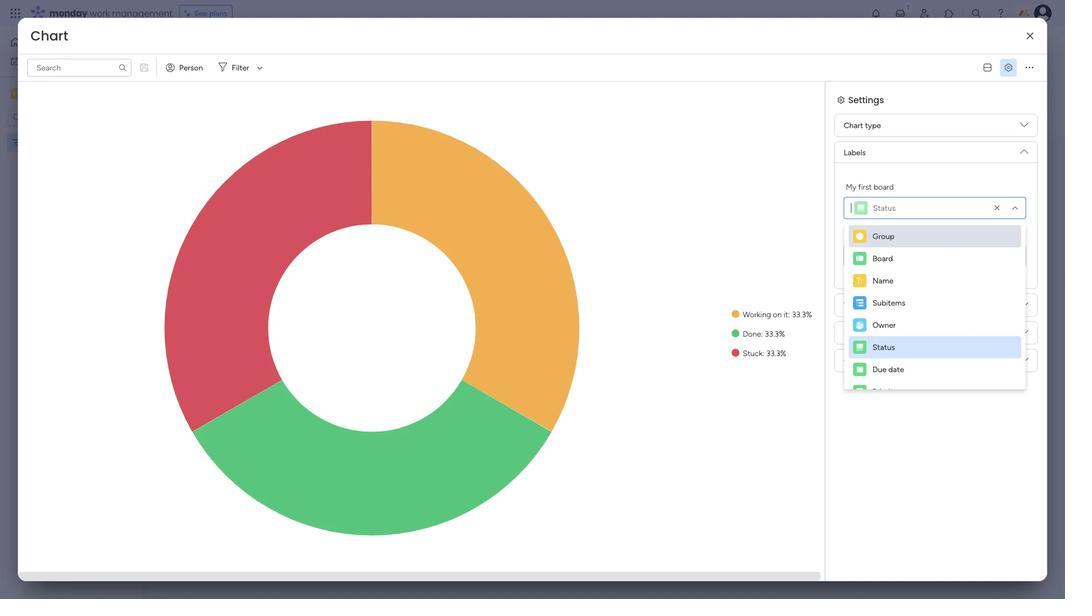 Task type: describe. For each thing, give the bounding box(es) containing it.
board down my first board group
[[918, 229, 938, 239]]

1 vertical spatial status
[[873, 343, 896, 352]]

0 vertical spatial :
[[789, 310, 790, 319]]

chart for chart type
[[844, 121, 864, 130]]

stuck
[[743, 349, 763, 358]]

my work button
[[7, 52, 119, 70]]

done
[[743, 329, 762, 339]]

my work
[[24, 57, 54, 66]]

v2 settings line image
[[1005, 64, 1013, 72]]

board inside list box
[[54, 138, 75, 147]]

subitems of my first board
[[846, 229, 938, 239]]

Search field
[[328, 66, 362, 82]]

group
[[873, 232, 895, 241]]

main
[[26, 88, 45, 99]]

working
[[743, 310, 771, 319]]

more settings
[[844, 328, 892, 338]]

select product image
[[10, 8, 21, 19]]

more dots image
[[1026, 64, 1034, 72]]

33.3% for stuck : 33.3%
[[767, 349, 787, 358]]

date
[[889, 365, 905, 374]]

my first board group
[[844, 181, 1027, 219]]

settings
[[864, 328, 892, 338]]

help image
[[996, 8, 1007, 19]]

first inside my first board field
[[194, 36, 217, 55]]

my inside field
[[172, 36, 190, 55]]

first inside my first board list box
[[39, 138, 53, 147]]

monday work management
[[49, 7, 172, 19]]

v2 split view image
[[984, 64, 992, 72]]

due date
[[873, 365, 905, 374]]

groups
[[873, 356, 897, 365]]

filter
[[232, 63, 249, 72]]

Search in workspace field
[[23, 111, 93, 124]]

labels
[[844, 148, 866, 157]]

workspace
[[47, 88, 91, 99]]

my first board for my first board group
[[846, 182, 894, 191]]

first inside subitems of my first board heading
[[903, 229, 916, 239]]

board
[[873, 254, 893, 263]]

no
[[856, 251, 866, 260]]

my first board inside list box
[[26, 138, 75, 147]]

of
[[881, 229, 888, 239]]

my inside button
[[24, 57, 35, 66]]

dapulse x slim image
[[1027, 32, 1034, 40]]

dapulse dropdown down arrow image for groups
[[1021, 356, 1029, 369]]

2 dapulse dropdown down arrow image from the top
[[1021, 301, 1029, 313]]

plans
[[209, 9, 228, 18]]

my inside list box
[[26, 138, 37, 147]]

values
[[844, 301, 867, 310]]

my first board heading
[[846, 181, 894, 193]]

monday
[[49, 7, 87, 19]]

work for monday
[[90, 7, 110, 19]]

apps image
[[944, 8, 955, 19]]

workspace selection element
[[11, 87, 93, 101]]

chart for chart
[[31, 27, 68, 45]]

dapulse dropdown down arrow image for more settings
[[1021, 329, 1029, 341]]

person button
[[162, 59, 210, 77]]



Task type: vqa. For each thing, say whether or not it's contained in the screenshot.
no
yes



Task type: locate. For each thing, give the bounding box(es) containing it.
option
[[0, 133, 142, 135]]

person
[[179, 63, 203, 72]]

see
[[194, 9, 207, 18]]

more
[[844, 328, 862, 338]]

dapulse dropdown down arrow image
[[1021, 143, 1029, 156], [1021, 329, 1029, 341]]

my
[[172, 36, 190, 55], [24, 57, 35, 66], [26, 138, 37, 147], [846, 182, 857, 191], [890, 229, 901, 239]]

1 vertical spatial work
[[37, 57, 54, 66]]

chart
[[31, 27, 68, 45], [844, 121, 864, 130]]

my first board up the project
[[172, 36, 260, 55]]

work
[[90, 7, 110, 19], [37, 57, 54, 66]]

0 vertical spatial work
[[90, 7, 110, 19]]

work right monday
[[90, 7, 110, 19]]

1 horizontal spatial work
[[90, 7, 110, 19]]

board up filter popup button
[[221, 36, 260, 55]]

board down search in workspace "field"
[[54, 138, 75, 147]]

work down home at the left
[[37, 57, 54, 66]]

settings
[[849, 94, 885, 106]]

choose
[[844, 356, 871, 365]]

chart left type
[[844, 121, 864, 130]]

owner
[[873, 321, 896, 330]]

on
[[773, 310, 782, 319]]

my first board inside field
[[172, 36, 260, 55]]

chart type
[[844, 121, 881, 130]]

1 vertical spatial my first board
[[26, 138, 75, 147]]

status
[[874, 203, 896, 213], [873, 343, 896, 352]]

board inside field
[[221, 36, 260, 55]]

first right of
[[903, 229, 916, 239]]

my up 'person' popup button
[[172, 36, 190, 55]]

first down labels
[[859, 182, 872, 191]]

0 vertical spatial 33.3%
[[792, 310, 813, 319]]

work inside button
[[37, 57, 54, 66]]

status inside my first board group
[[874, 203, 896, 213]]

0 vertical spatial status
[[874, 203, 896, 213]]

my down search in workspace "field"
[[26, 138, 37, 147]]

first inside my first board heading
[[859, 182, 872, 191]]

2 horizontal spatial my first board
[[846, 182, 894, 191]]

search image
[[118, 63, 127, 72]]

subitems for subitems of my first board
[[846, 229, 879, 239]]

0 horizontal spatial my first board
[[26, 138, 75, 147]]

selection
[[868, 251, 900, 260]]

home button
[[7, 33, 119, 51]]

status up groups at the bottom right
[[873, 343, 896, 352]]

due
[[873, 365, 887, 374]]

work for my
[[37, 57, 54, 66]]

it
[[784, 310, 789, 319]]

subitems up 'no' at right
[[846, 229, 879, 239]]

0 vertical spatial dapulse dropdown down arrow image
[[1021, 143, 1029, 156]]

None search field
[[27, 59, 132, 77]]

choose groups
[[844, 356, 897, 365]]

board
[[221, 36, 260, 55], [54, 138, 75, 147], [874, 182, 894, 191], [918, 229, 938, 239]]

new
[[173, 69, 189, 79]]

1 dapulse dropdown down arrow image from the top
[[1021, 121, 1029, 133]]

subitems up owner
[[873, 298, 906, 308]]

project
[[191, 69, 216, 79]]

first up person
[[194, 36, 217, 55]]

arrow down image
[[253, 61, 267, 74]]

1 image
[[904, 1, 914, 13]]

my first board for my first board field
[[172, 36, 260, 55]]

2 vertical spatial dapulse dropdown down arrow image
[[1021, 356, 1029, 369]]

subitems inside heading
[[846, 229, 879, 239]]

search everything image
[[971, 8, 982, 19]]

management
[[112, 7, 172, 19]]

: for done : 33.3%
[[762, 329, 763, 339]]

first
[[194, 36, 217, 55], [39, 138, 53, 147], [859, 182, 872, 191], [903, 229, 916, 239]]

subitems of my first board group
[[844, 228, 1027, 266]]

status up of
[[874, 203, 896, 213]]

filter button
[[214, 59, 267, 77]]

type
[[866, 121, 881, 130]]

my first board list box
[[0, 131, 142, 302]]

1 vertical spatial subitems
[[873, 298, 906, 308]]

my right of
[[890, 229, 901, 239]]

m
[[13, 89, 19, 98]]

main content
[[147, 135, 1066, 599]]

my first board down search in workspace "field"
[[26, 138, 75, 147]]

dapulse dropdown down arrow image for labels
[[1021, 143, 1029, 156]]

1 vertical spatial 33.3%
[[765, 329, 785, 339]]

chart up my work
[[31, 27, 68, 45]]

My first board field
[[169, 36, 263, 55]]

: down done : 33.3%
[[763, 349, 765, 358]]

: for stuck : 33.3%
[[763, 349, 765, 358]]

subitems
[[846, 229, 879, 239], [873, 298, 906, 308]]

Filter dashboard by text search field
[[27, 59, 132, 77]]

33.3% for done : 33.3%
[[765, 329, 785, 339]]

stuck : 33.3%
[[743, 349, 787, 358]]

new project
[[173, 69, 216, 79]]

invite members image
[[920, 8, 931, 19]]

workspace image
[[11, 87, 22, 100]]

2 dapulse dropdown down arrow image from the top
[[1021, 329, 1029, 341]]

working on it : 33.3%
[[743, 310, 813, 319]]

33.3%
[[792, 310, 813, 319], [765, 329, 785, 339], [767, 349, 787, 358]]

my first board
[[172, 36, 260, 55], [26, 138, 75, 147], [846, 182, 894, 191]]

subitems for subitems
[[873, 298, 906, 308]]

my down labels
[[846, 182, 857, 191]]

0 vertical spatial chart
[[31, 27, 68, 45]]

main workspace
[[26, 88, 91, 99]]

dapulse dropdown down arrow image for type
[[1021, 121, 1029, 133]]

first down search in workspace "field"
[[39, 138, 53, 147]]

board up of
[[874, 182, 894, 191]]

0 vertical spatial dapulse dropdown down arrow image
[[1021, 121, 1029, 133]]

0 horizontal spatial chart
[[31, 27, 68, 45]]

1 vertical spatial dapulse dropdown down arrow image
[[1021, 329, 1029, 341]]

0 vertical spatial subitems
[[846, 229, 879, 239]]

33.3% down on
[[765, 329, 785, 339]]

inbox image
[[895, 8, 906, 19]]

new project button
[[168, 65, 220, 83]]

priority
[[873, 387, 898, 397]]

1 vertical spatial chart
[[844, 121, 864, 130]]

see plans
[[194, 9, 228, 18]]

3 dapulse dropdown down arrow image from the top
[[1021, 356, 1029, 369]]

done : 33.3%
[[743, 329, 785, 339]]

subitems of my first board heading
[[846, 228, 938, 240]]

0 vertical spatial my first board
[[172, 36, 260, 55]]

my first board down labels
[[846, 182, 894, 191]]

: right on
[[789, 310, 790, 319]]

1 vertical spatial dapulse dropdown down arrow image
[[1021, 301, 1029, 313]]

john smith image
[[1035, 4, 1052, 22]]

2 vertical spatial my first board
[[846, 182, 894, 191]]

: up stuck : 33.3%
[[762, 329, 763, 339]]

notifications image
[[871, 8, 882, 19]]

see plans button
[[179, 5, 233, 22]]

1 horizontal spatial chart
[[844, 121, 864, 130]]

33.3% right it
[[792, 310, 813, 319]]

my first board inside group
[[846, 182, 894, 191]]

Chart field
[[28, 27, 71, 45]]

2 vertical spatial 33.3%
[[767, 349, 787, 358]]

home
[[26, 37, 47, 47]]

1 vertical spatial :
[[762, 329, 763, 339]]

1 horizontal spatial my first board
[[172, 36, 260, 55]]

33.3% down done : 33.3%
[[767, 349, 787, 358]]

no selection
[[856, 251, 900, 260]]

1 dapulse dropdown down arrow image from the top
[[1021, 143, 1029, 156]]

dapulse dropdown down arrow image
[[1021, 121, 1029, 133], [1021, 301, 1029, 313], [1021, 356, 1029, 369]]

0 horizontal spatial work
[[37, 57, 54, 66]]

name
[[873, 276, 894, 286]]

:
[[789, 310, 790, 319], [762, 329, 763, 339], [763, 349, 765, 358]]

2 vertical spatial :
[[763, 349, 765, 358]]

my down home at the left
[[24, 57, 35, 66]]



